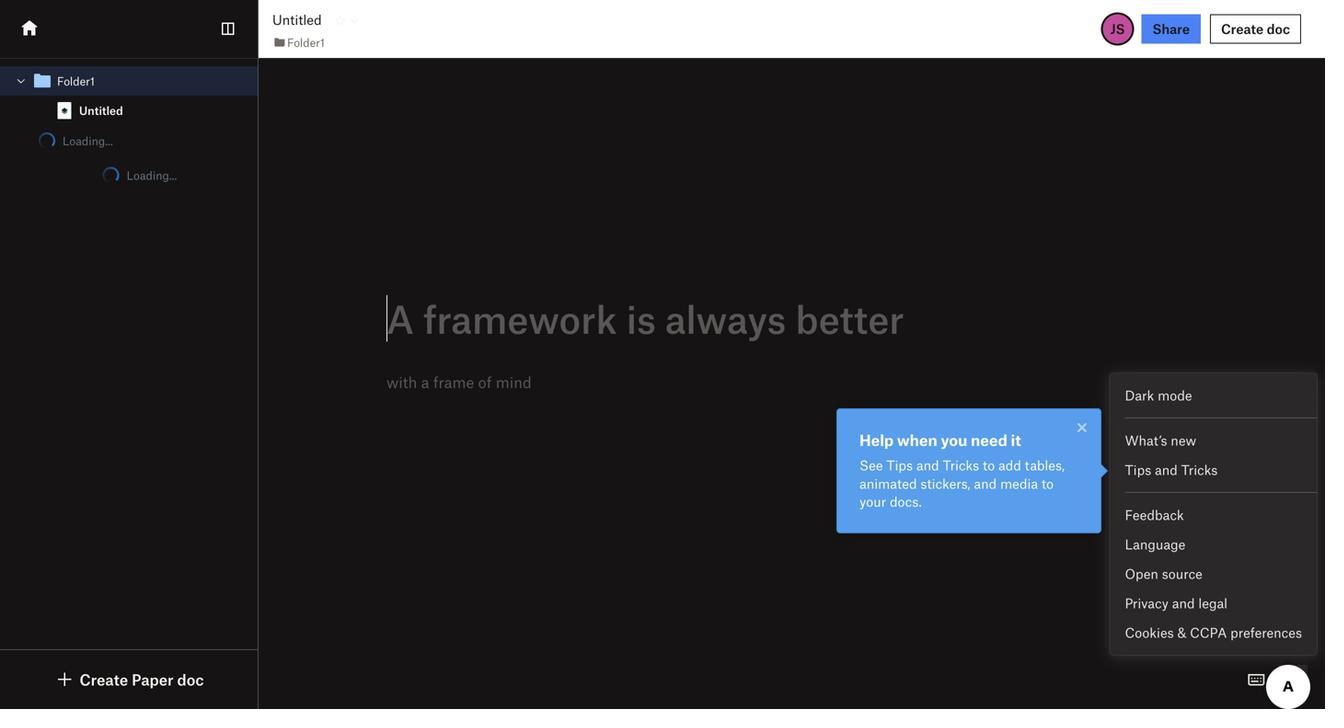 Task type: describe. For each thing, give the bounding box(es) containing it.
tips inside button
[[1125, 462, 1152, 478]]

0 horizontal spatial to
[[983, 458, 995, 474]]

what's
[[1125, 433, 1168, 449]]

js button
[[1102, 12, 1135, 46]]

share
[[1153, 21, 1190, 37]]

when
[[897, 431, 938, 450]]

see
[[860, 458, 883, 474]]

create doc
[[1222, 21, 1291, 37]]

template content image
[[53, 99, 75, 122]]

dark mode button
[[1111, 381, 1317, 411]]

&
[[1178, 625, 1187, 641]]

open
[[1125, 566, 1159, 582]]

1 vertical spatial to
[[1042, 476, 1054, 492]]

help
[[860, 431, 894, 450]]

paper
[[132, 671, 174, 690]]

loading... inside / contents list
[[63, 134, 113, 148]]

template content image
[[31, 70, 53, 92]]

tips and tricks
[[1125, 462, 1218, 478]]

0 vertical spatial folder1
[[287, 35, 325, 49]]

animated
[[860, 476, 917, 492]]

create paper doc button
[[54, 669, 204, 691]]

overlay image
[[1072, 417, 1094, 439]]

dark mode
[[1125, 388, 1193, 404]]

/ contents list
[[0, 66, 258, 163]]

privacy
[[1125, 596, 1169, 612]]

cookies & ccpa preferences
[[1125, 625, 1303, 641]]

feedback
[[1125, 507, 1185, 523]]

ccpa
[[1190, 625, 1227, 641]]

1 vertical spatial loading...
[[127, 168, 177, 182]]

tables,
[[1025, 458, 1065, 474]]

tips inside the help when you need it see tips and tricks to add tables, animated stickers, and media to your docs.
[[887, 458, 913, 474]]

preferences
[[1231, 625, 1303, 641]]

untitled inside / contents list
[[79, 104, 123, 117]]

tricks inside the help when you need it see tips and tricks to add tables, animated stickers, and media to your docs.
[[943, 458, 980, 474]]

1 vertical spatial untitled link
[[0, 96, 258, 125]]

mode
[[1158, 388, 1193, 404]]

add
[[999, 458, 1022, 474]]

create doc button
[[1211, 14, 1302, 44]]

js
[[1111, 21, 1125, 37]]



Task type: locate. For each thing, give the bounding box(es) containing it.
tricks
[[943, 458, 980, 474], [1182, 462, 1218, 478]]

create right dig image
[[80, 671, 128, 690]]

folder1 inside / contents list
[[57, 74, 95, 88]]

open source
[[1125, 566, 1203, 582]]

1 vertical spatial folder1 link
[[0, 66, 258, 96]]

1 vertical spatial doc
[[177, 671, 204, 690]]

close image
[[1072, 417, 1094, 439]]

create for create doc
[[1222, 21, 1264, 37]]

privacy and legal link
[[1111, 589, 1317, 619]]

create paper doc
[[80, 671, 204, 690]]

1 horizontal spatial loading...
[[127, 168, 177, 182]]

list item containing folder1
[[0, 66, 258, 125]]

untitled
[[272, 12, 322, 28], [79, 104, 123, 117]]

loading... down / contents list
[[127, 168, 177, 182]]

you
[[941, 431, 968, 450]]

1 horizontal spatial untitled
[[272, 12, 322, 28]]

docs.
[[890, 494, 922, 510]]

and left media
[[974, 476, 997, 492]]

0 vertical spatial create
[[1222, 21, 1264, 37]]

0 vertical spatial untitled link
[[272, 9, 322, 30]]

close folder image
[[15, 75, 28, 87]]

tricks down what's new button
[[1182, 462, 1218, 478]]

list item
[[0, 66, 258, 125]]

0 horizontal spatial create
[[80, 671, 128, 690]]

language
[[1125, 537, 1186, 553]]

and down source
[[1173, 596, 1195, 612]]

create for create paper doc
[[80, 671, 128, 690]]

tips
[[887, 458, 913, 474], [1125, 462, 1152, 478]]

feedback button
[[1111, 501, 1317, 530]]

0 horizontal spatial tricks
[[943, 458, 980, 474]]

privacy and legal
[[1125, 596, 1228, 612]]

0 vertical spatial untitled
[[272, 12, 322, 28]]

0 vertical spatial to
[[983, 458, 995, 474]]

0 horizontal spatial loading...
[[63, 134, 113, 148]]

0 horizontal spatial doc
[[177, 671, 204, 690]]

tricks inside button
[[1182, 462, 1218, 478]]

stickers,
[[921, 476, 971, 492]]

cookies & ccpa preferences link
[[1111, 619, 1317, 648]]

folder1
[[287, 35, 325, 49], [57, 74, 95, 88]]

1 horizontal spatial folder1 link
[[272, 33, 325, 51]]

your
[[860, 494, 887, 510]]

doc
[[1267, 21, 1291, 37], [177, 671, 204, 690]]

menu
[[1111, 381, 1317, 648]]

tips up animated
[[887, 458, 913, 474]]

to
[[983, 458, 995, 474], [1042, 476, 1054, 492]]

1 horizontal spatial tricks
[[1182, 462, 1218, 478]]

create
[[1222, 21, 1264, 37], [80, 671, 128, 690]]

new
[[1171, 433, 1197, 449]]

1 horizontal spatial folder1
[[287, 35, 325, 49]]

0 vertical spatial folder1 link
[[272, 33, 325, 51]]

media
[[1001, 476, 1039, 492]]

what's new
[[1125, 433, 1197, 449]]

1 horizontal spatial tips
[[1125, 462, 1152, 478]]

loading... down template content icon
[[63, 134, 113, 148]]

0 horizontal spatial tips
[[887, 458, 913, 474]]

1 horizontal spatial to
[[1042, 476, 1054, 492]]

cookies
[[1125, 625, 1174, 641]]

0 horizontal spatial folder1 link
[[0, 66, 258, 96]]

1 vertical spatial untitled
[[79, 104, 123, 117]]

1 vertical spatial create
[[80, 671, 128, 690]]

tips and tricks button
[[1111, 456, 1317, 485]]

and down what's new
[[1155, 462, 1178, 478]]

0 horizontal spatial folder1
[[57, 74, 95, 88]]

tips down what's
[[1125, 462, 1152, 478]]

1 horizontal spatial doc
[[1267, 21, 1291, 37]]

heading
[[387, 297, 1040, 341]]

to left add
[[983, 458, 995, 474]]

0 vertical spatial loading...
[[63, 134, 113, 148]]

1 horizontal spatial untitled link
[[272, 9, 322, 30]]

1 horizontal spatial create
[[1222, 21, 1264, 37]]

create right share
[[1222, 21, 1264, 37]]

loading...
[[63, 134, 113, 148], [127, 168, 177, 182]]

untitled link
[[272, 9, 322, 30], [0, 96, 258, 125]]

language button
[[1111, 530, 1317, 560]]

0 vertical spatial doc
[[1267, 21, 1291, 37]]

0 horizontal spatial untitled
[[79, 104, 123, 117]]

folder1 link
[[272, 33, 325, 51], [0, 66, 258, 96]]

1 vertical spatial folder1
[[57, 74, 95, 88]]

source
[[1162, 566, 1203, 582]]

0 horizontal spatial untitled link
[[0, 96, 258, 125]]

open source link
[[1111, 560, 1317, 589]]

to down tables,
[[1042, 476, 1054, 492]]

need
[[971, 431, 1008, 450]]

it
[[1011, 431, 1022, 450]]

menu containing dark mode
[[1111, 381, 1317, 648]]

legal
[[1199, 596, 1228, 612]]

dig image
[[54, 669, 76, 691]]

and up the stickers,
[[917, 458, 940, 474]]

help when you need it see tips and tricks to add tables, animated stickers, and media to your docs.
[[860, 431, 1065, 510]]

share button
[[1142, 14, 1201, 44]]

dark
[[1125, 388, 1155, 404]]

and
[[917, 458, 940, 474], [1155, 462, 1178, 478], [974, 476, 997, 492], [1173, 596, 1195, 612]]

what's new button
[[1111, 426, 1317, 456]]

tricks up the stickers,
[[943, 458, 980, 474]]

and inside button
[[1155, 462, 1178, 478]]



Task type: vqa. For each thing, say whether or not it's contained in the screenshot.
topmost doc
yes



